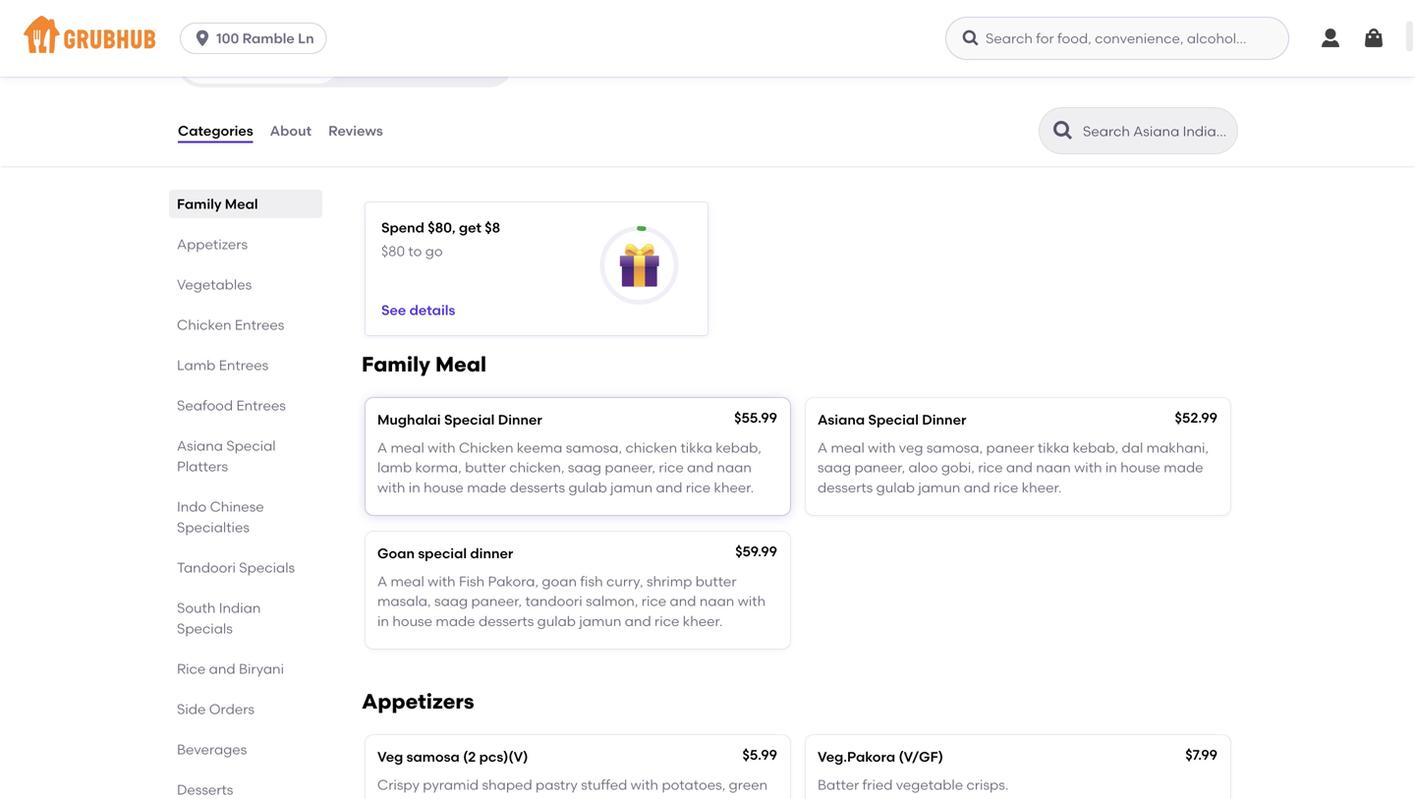 Task type: vqa. For each thing, say whether or not it's contained in the screenshot.
$2.59's +
no



Task type: describe. For each thing, give the bounding box(es) containing it.
beverages
[[177, 741, 247, 758]]

0 vertical spatial chicken
[[177, 316, 232, 333]]

jamun for $59.99
[[579, 613, 622, 629]]

dinner
[[470, 545, 513, 562]]

a for a meal with veg samosa, paneer tikka kebab, dal makhani, saag paneer, aloo gobi, rice and naan with in house made desserts gulab jamun and rice kheer.
[[818, 439, 828, 456]]

1 horizontal spatial svg image
[[1362, 27, 1386, 50]]

a meal with chicken keema samosa, chicken tikka kebab, lamb korma, butter chicken, saag paneer, rice and naan with in house made desserts gulab jamun and rice kheer.
[[377, 439, 762, 496]]

$80
[[381, 243, 405, 260]]

paneer, inside a meal with fish pakora, goan fish curry, shrimp butter masala, saag paneer, tandoori salmon, rice and naan with in house made desserts gulab jamun and rice kheer.
[[471, 593, 522, 610]]

1 vertical spatial family
[[362, 352, 430, 377]]

mughalai
[[377, 411, 441, 428]]

pakora,
[[488, 573, 539, 590]]

a for a meal with fish pakora, goan fish curry, shrimp butter masala, saag paneer, tandoori salmon, rice and naan with in house made desserts gulab jamun and rice kheer.
[[377, 573, 387, 590]]

indo chinese specialties
[[177, 498, 264, 536]]

categories button
[[177, 95, 254, 166]]

fish
[[459, 573, 485, 590]]

made for a meal with fish pakora, goan fish curry, shrimp butter masala, saag paneer, tandoori salmon, rice and naan with in house made desserts gulab jamun and rice kheer.
[[436, 613, 475, 629]]

house for a meal with chicken keema samosa, chicken tikka kebab, lamb korma, butter chicken, saag paneer, rice and naan with in house made desserts gulab jamun and rice kheer.
[[424, 479, 464, 496]]

naan for $55.99
[[717, 459, 752, 476]]

pyramid
[[423, 776, 479, 793]]

with inside crispy pyramid shaped pastry stuffed with potatoes, green peas and spices.
[[631, 776, 659, 793]]

goan
[[377, 545, 415, 562]]

seafood entrees
[[177, 397, 286, 414]]

schedule
[[1012, 47, 1075, 63]]

details
[[409, 302, 455, 318]]

jamun for $55.99
[[611, 479, 653, 496]]

see details
[[381, 302, 455, 318]]

a meal with veg samosa, paneer tikka kebab, dal makhani, saag paneer, aloo gobi, rice and naan with in house made desserts gulab jamun and rice kheer.
[[818, 439, 1209, 496]]

in inside "a meal with veg samosa, paneer tikka kebab, dal makhani, saag paneer, aloo gobi, rice and naan with in house made desserts gulab jamun and rice kheer."
[[1106, 459, 1117, 476]]

south indian specials
[[177, 600, 261, 637]]

entrees for lamb entrees
[[219, 357, 269, 373]]

(v/gf)
[[899, 749, 943, 765]]

food
[[251, 7, 282, 24]]

gulab for $59.99
[[537, 613, 576, 629]]

south
[[177, 600, 216, 616]]

orders
[[209, 701, 255, 717]]

main navigation navigation
[[0, 0, 1415, 77]]

veg
[[377, 749, 403, 765]]

seafood
[[177, 397, 233, 414]]

peas
[[377, 796, 410, 799]]

platters
[[177, 458, 228, 475]]

chicken inside a meal with chicken keema samosa, chicken tikka kebab, lamb korma, butter chicken, saag paneer, rice and naan with in house made desserts gulab jamun and rice kheer.
[[459, 439, 514, 456]]

veg
[[899, 439, 923, 456]]

good food
[[210, 7, 282, 24]]

paneer, inside "a meal with veg samosa, paneer tikka kebab, dal makhani, saag paneer, aloo gobi, rice and naan with in house made desserts gulab jamun and rice kheer."
[[855, 459, 905, 476]]

Search Asiana Indian Cuisine search field
[[1081, 122, 1232, 141]]

see
[[381, 302, 406, 318]]

search icon image
[[1052, 119, 1075, 142]]

batter fried vegetable crisps.
[[818, 776, 1009, 793]]

paneer
[[986, 439, 1034, 456]]

•
[[417, 63, 421, 78]]

$55.99
[[734, 409, 777, 426]]

chicken entrees
[[177, 316, 284, 333]]

gobi,
[[941, 459, 975, 476]]

about button
[[269, 95, 313, 166]]

side orders
[[177, 701, 255, 717]]

curry,
[[606, 573, 643, 590]]

made inside "a meal with veg samosa, paneer tikka kebab, dal makhani, saag paneer, aloo gobi, rice and naan with in house made desserts gulab jamun and rice kheer."
[[1164, 459, 1204, 476]]

lamb
[[377, 459, 412, 476]]

veg.pakora
[[818, 749, 895, 765]]

25–40
[[231, 63, 265, 78]]

1 horizontal spatial meal
[[435, 352, 487, 377]]

special for chicken
[[444, 411, 495, 428]]

svg image for 100 ramble ln
[[193, 29, 212, 48]]

dinner for samosa,
[[922, 411, 967, 428]]

delivery
[[237, 46, 283, 61]]

and inside crispy pyramid shaped pastry stuffed with potatoes, green peas and spices.
[[414, 796, 440, 799]]

fish
[[580, 573, 603, 590]]

chinese
[[210, 498, 264, 515]]

green
[[729, 776, 768, 793]]

specialties
[[177, 519, 250, 536]]

Search for food, convenience, alcohol... search field
[[946, 17, 1290, 60]]

group order button
[[1103, 38, 1238, 73]]

in for a meal with fish pakora, goan fish curry, shrimp butter masala, saag paneer, tandoori salmon, rice and naan with in house made desserts gulab jamun and rice kheer.
[[377, 613, 389, 629]]

tandoori
[[177, 559, 236, 576]]

100
[[216, 30, 239, 47]]

in for a meal with chicken keema samosa, chicken tikka kebab, lamb korma, butter chicken, saag paneer, rice and naan with in house made desserts gulab jamun and rice kheer.
[[409, 479, 420, 496]]

shrimp
[[647, 573, 692, 590]]

categories
[[178, 122, 253, 139]]

entrees for seafood entrees
[[236, 397, 286, 414]]

butter inside a meal with chicken keema samosa, chicken tikka kebab, lamb korma, butter chicken, saag paneer, rice and naan with in house made desserts gulab jamun and rice kheer.
[[465, 459, 506, 476]]

batter
[[818, 776, 859, 793]]

spend $80, get $8 $80 to go
[[381, 219, 500, 260]]

biryani
[[239, 660, 284, 677]]

mi
[[399, 63, 413, 78]]

crispy
[[377, 776, 420, 793]]

rice and biryani
[[177, 660, 284, 677]]

shaped
[[482, 776, 532, 793]]

see details button
[[381, 292, 455, 328]]

korma,
[[415, 459, 462, 476]]

vegetable
[[896, 776, 963, 793]]

reviews button
[[327, 95, 384, 166]]

0 horizontal spatial family meal
[[177, 196, 258, 212]]

special inside asiana special platters
[[226, 437, 276, 454]]

to
[[408, 243, 422, 260]]

1 vertical spatial family meal
[[362, 352, 487, 377]]

chicken
[[626, 439, 677, 456]]

go
[[425, 243, 443, 260]]

a meal with fish pakora, goan fish curry, shrimp butter masala, saag paneer, tandoori salmon, rice and naan with in house made desserts gulab jamun and rice kheer.
[[377, 573, 766, 629]]

kebab, inside a meal with chicken keema samosa, chicken tikka kebab, lamb korma, butter chicken, saag paneer, rice and naan with in house made desserts gulab jamun and rice kheer.
[[716, 439, 762, 456]]

0 horizontal spatial family
[[177, 196, 222, 212]]

10–20
[[425, 63, 457, 78]]

entrees for chicken entrees
[[235, 316, 284, 333]]

get
[[459, 219, 482, 236]]

pcs)(v)
[[479, 749, 528, 765]]

rice
[[177, 660, 206, 677]]



Task type: locate. For each thing, give the bounding box(es) containing it.
meal inside a meal with fish pakora, goan fish curry, shrimp butter masala, saag paneer, tandoori salmon, rice and naan with in house made desserts gulab jamun and rice kheer.
[[391, 573, 424, 590]]

naan inside a meal with fish pakora, goan fish curry, shrimp butter masala, saag paneer, tandoori salmon, rice and naan with in house made desserts gulab jamun and rice kheer.
[[700, 593, 735, 610]]

0 horizontal spatial svg image
[[193, 29, 212, 48]]

2 vertical spatial in
[[377, 613, 389, 629]]

gulab inside a meal with fish pakora, goan fish curry, shrimp butter masala, saag paneer, tandoori salmon, rice and naan with in house made desserts gulab jamun and rice kheer.
[[537, 613, 576, 629]]

$52.99
[[1175, 409, 1218, 426]]

1 vertical spatial meal
[[435, 352, 487, 377]]

meal up mughalai special dinner
[[435, 352, 487, 377]]

made down fish
[[436, 613, 475, 629]]

dinner up keema
[[498, 411, 542, 428]]

tikka right chicken
[[681, 439, 712, 456]]

kebab, left dal
[[1073, 439, 1119, 456]]

2 min from the left
[[460, 63, 481, 78]]

asiana special platters
[[177, 437, 276, 475]]

0 horizontal spatial dinner
[[498, 411, 542, 428]]

makhani,
[[1147, 439, 1209, 456]]

gulab inside "a meal with veg samosa, paneer tikka kebab, dal makhani, saag paneer, aloo gobi, rice and naan with in house made desserts gulab jamun and rice kheer."
[[876, 479, 915, 496]]

1 min from the left
[[268, 63, 289, 78]]

kheer. inside "a meal with veg samosa, paneer tikka kebab, dal makhani, saag paneer, aloo gobi, rice and naan with in house made desserts gulab jamun and rice kheer."
[[1022, 479, 1062, 496]]

desserts
[[510, 479, 565, 496], [818, 479, 873, 496], [479, 613, 534, 629]]

saag down asiana special dinner on the bottom right of page
[[818, 459, 851, 476]]

desserts inside "a meal with veg samosa, paneer tikka kebab, dal makhani, saag paneer, aloo gobi, rice and naan with in house made desserts gulab jamun and rice kheer."
[[818, 479, 873, 496]]

0 horizontal spatial meal
[[225, 196, 258, 212]]

svg image
[[1362, 27, 1386, 50], [961, 29, 981, 48]]

93
[[298, 7, 314, 24]]

in
[[1106, 459, 1117, 476], [409, 479, 420, 496], [377, 613, 389, 629]]

1 horizontal spatial special
[[444, 411, 495, 428]]

chicken down mughalai special dinner
[[459, 439, 514, 456]]

1 horizontal spatial kebab,
[[1073, 439, 1119, 456]]

0 vertical spatial made
[[1164, 459, 1204, 476]]

appetizers
[[177, 236, 248, 253], [362, 689, 474, 714]]

and
[[687, 459, 714, 476], [1006, 459, 1033, 476], [656, 479, 683, 496], [964, 479, 990, 496], [670, 593, 696, 610], [625, 613, 651, 629], [209, 660, 236, 677], [414, 796, 440, 799]]

gulab up fish
[[569, 479, 607, 496]]

dinner up the veg
[[922, 411, 967, 428]]

kheer. up '$59.99'
[[714, 479, 754, 496]]

special up korma,
[[444, 411, 495, 428]]

a inside "a meal with veg samosa, paneer tikka kebab, dal makhani, saag paneer, aloo gobi, rice and naan with in house made desserts gulab jamun and rice kheer."
[[818, 439, 828, 456]]

made inside a meal with fish pakora, goan fish curry, shrimp butter masala, saag paneer, tandoori salmon, rice and naan with in house made desserts gulab jamun and rice kheer.
[[436, 613, 475, 629]]

schedule button
[[976, 38, 1091, 73]]

veg samosa (2 pcs)(v)
[[377, 749, 528, 765]]

side
[[177, 701, 206, 717]]

gulab inside a meal with chicken keema samosa, chicken tikka kebab, lamb korma, butter chicken, saag paneer, rice and naan with in house made desserts gulab jamun and rice kheer.
[[569, 479, 607, 496]]

1 vertical spatial made
[[467, 479, 507, 496]]

1.3 mi • 10–20 min
[[381, 63, 481, 78]]

1 horizontal spatial family
[[362, 352, 430, 377]]

tikka right paneer at bottom
[[1038, 439, 1070, 456]]

house down the masala,
[[392, 613, 433, 629]]

made down makhani,
[[1164, 459, 1204, 476]]

svg image for schedule
[[992, 47, 1008, 63]]

min inside delivery 25–40 min
[[268, 63, 289, 78]]

1 tikka from the left
[[681, 439, 712, 456]]

paneer, inside a meal with chicken keema samosa, chicken tikka kebab, lamb korma, butter chicken, saag paneer, rice and naan with in house made desserts gulab jamun and rice kheer.
[[605, 459, 656, 476]]

1 vertical spatial appetizers
[[362, 689, 474, 714]]

butter
[[465, 459, 506, 476], [696, 573, 737, 590]]

0 vertical spatial family
[[177, 196, 222, 212]]

entrees up lamb entrees
[[235, 316, 284, 333]]

2 vertical spatial entrees
[[236, 397, 286, 414]]

reward icon image
[[618, 244, 661, 287]]

0 horizontal spatial samosa,
[[566, 439, 622, 456]]

saag
[[568, 459, 602, 476], [818, 459, 851, 476], [434, 593, 468, 610]]

0 horizontal spatial chicken
[[177, 316, 232, 333]]

a up lamb
[[377, 439, 387, 456]]

kheer. down paneer at bottom
[[1022, 479, 1062, 496]]

special up the veg
[[868, 411, 919, 428]]

0 horizontal spatial appetizers
[[177, 236, 248, 253]]

goan
[[542, 573, 577, 590]]

samosa,
[[566, 439, 622, 456], [927, 439, 983, 456]]

specials up indian
[[239, 559, 295, 576]]

1 horizontal spatial dinner
[[922, 411, 967, 428]]

0 vertical spatial butter
[[465, 459, 506, 476]]

asiana for asiana special platters
[[177, 437, 223, 454]]

entrees up seafood entrees
[[219, 357, 269, 373]]

people icon image
[[1120, 47, 1136, 63]]

butter right korma,
[[465, 459, 506, 476]]

dal
[[1122, 439, 1143, 456]]

desserts for butter
[[479, 613, 534, 629]]

jamun inside a meal with fish pakora, goan fish curry, shrimp butter masala, saag paneer, tandoori salmon, rice and naan with in house made desserts gulab jamun and rice kheer.
[[579, 613, 622, 629]]

family down see
[[362, 352, 430, 377]]

about
[[270, 122, 312, 139]]

reviews
[[328, 122, 383, 139]]

tandoori specials
[[177, 559, 295, 576]]

0 horizontal spatial paneer,
[[471, 593, 522, 610]]

1 vertical spatial butter
[[696, 573, 737, 590]]

house inside a meal with chicken keema samosa, chicken tikka kebab, lamb korma, butter chicken, saag paneer, rice and naan with in house made desserts gulab jamun and rice kheer.
[[424, 479, 464, 496]]

kheer. inside a meal with chicken keema samosa, chicken tikka kebab, lamb korma, butter chicken, saag paneer, rice and naan with in house made desserts gulab jamun and rice kheer.
[[714, 479, 754, 496]]

house
[[1121, 459, 1161, 476], [424, 479, 464, 496], [392, 613, 433, 629]]

gulab for $55.99
[[569, 479, 607, 496]]

tikka inside a meal with chicken keema samosa, chicken tikka kebab, lamb korma, butter chicken, saag paneer, rice and naan with in house made desserts gulab jamun and rice kheer.
[[681, 439, 712, 456]]

1 horizontal spatial specials
[[239, 559, 295, 576]]

naan
[[717, 459, 752, 476], [1036, 459, 1071, 476], [700, 593, 735, 610]]

desserts inside a meal with chicken keema samosa, chicken tikka kebab, lamb korma, butter chicken, saag paneer, rice and naan with in house made desserts gulab jamun and rice kheer.
[[510, 479, 565, 496]]

2 dinner from the left
[[922, 411, 967, 428]]

house down korma,
[[424, 479, 464, 496]]

ramble
[[242, 30, 295, 47]]

jamun inside a meal with chicken keema samosa, chicken tikka kebab, lamb korma, butter chicken, saag paneer, rice and naan with in house made desserts gulab jamun and rice kheer.
[[611, 479, 653, 496]]

desserts for lamb
[[510, 479, 565, 496]]

100 ramble ln button
[[180, 23, 335, 54]]

2 horizontal spatial in
[[1106, 459, 1117, 476]]

saag inside "a meal with veg samosa, paneer tikka kebab, dal makhani, saag paneer, aloo gobi, rice and naan with in house made desserts gulab jamun and rice kheer."
[[818, 459, 851, 476]]

paneer,
[[605, 459, 656, 476], [855, 459, 905, 476], [471, 593, 522, 610]]

made
[[1164, 459, 1204, 476], [467, 479, 507, 496], [436, 613, 475, 629]]

jamun down aloo
[[918, 479, 961, 496]]

crispy pyramid shaped pastry stuffed with potatoes, green peas and spices.
[[377, 776, 768, 799]]

1 horizontal spatial family meal
[[362, 352, 487, 377]]

1.3
[[381, 63, 395, 78]]

naan inside "a meal with veg samosa, paneer tikka kebab, dal makhani, saag paneer, aloo gobi, rice and naan with in house made desserts gulab jamun and rice kheer."
[[1036, 459, 1071, 476]]

samosa, inside "a meal with veg samosa, paneer tikka kebab, dal makhani, saag paneer, aloo gobi, rice and naan with in house made desserts gulab jamun and rice kheer."
[[927, 439, 983, 456]]

family down the categories button
[[177, 196, 222, 212]]

kheer. inside a meal with fish pakora, goan fish curry, shrimp butter masala, saag paneer, tandoori salmon, rice and naan with in house made desserts gulab jamun and rice kheer.
[[683, 613, 723, 629]]

saag inside a meal with chicken keema samosa, chicken tikka kebab, lamb korma, butter chicken, saag paneer, rice and naan with in house made desserts gulab jamun and rice kheer.
[[568, 459, 602, 476]]

group order
[[1139, 47, 1222, 63]]

saag inside a meal with fish pakora, goan fish curry, shrimp butter masala, saag paneer, tandoori salmon, rice and naan with in house made desserts gulab jamun and rice kheer.
[[434, 593, 468, 610]]

$5.99
[[743, 747, 777, 763]]

indo
[[177, 498, 207, 515]]

88
[[177, 7, 194, 24]]

kebab, inside "a meal with veg samosa, paneer tikka kebab, dal makhani, saag paneer, aloo gobi, rice and naan with in house made desserts gulab jamun and rice kheer."
[[1073, 439, 1119, 456]]

jamun down chicken
[[611, 479, 653, 496]]

1 vertical spatial in
[[409, 479, 420, 496]]

1 horizontal spatial samosa,
[[927, 439, 983, 456]]

meal down asiana special dinner on the bottom right of page
[[831, 439, 865, 456]]

a inside a meal with chicken keema samosa, chicken tikka kebab, lamb korma, butter chicken, saag paneer, rice and naan with in house made desserts gulab jamun and rice kheer.
[[377, 439, 387, 456]]

min down delivery
[[268, 63, 289, 78]]

option group
[[177, 38, 514, 87]]

0 horizontal spatial specials
[[177, 620, 233, 637]]

asiana special dinner
[[818, 411, 967, 428]]

group
[[1139, 47, 1182, 63]]

1 vertical spatial asiana
[[177, 437, 223, 454]]

2 horizontal spatial paneer,
[[855, 459, 905, 476]]

1 horizontal spatial min
[[460, 63, 481, 78]]

meal inside a meal with chicken keema samosa, chicken tikka kebab, lamb korma, butter chicken, saag paneer, rice and naan with in house made desserts gulab jamun and rice kheer.
[[391, 439, 424, 456]]

svg image inside 100 ramble ln 'button'
[[193, 29, 212, 48]]

paneer, down pakora,
[[471, 593, 522, 610]]

keema
[[517, 439, 563, 456]]

butter inside a meal with fish pakora, goan fish curry, shrimp butter masala, saag paneer, tandoori salmon, rice and naan with in house made desserts gulab jamun and rice kheer.
[[696, 573, 737, 590]]

house inside "a meal with veg samosa, paneer tikka kebab, dal makhani, saag paneer, aloo gobi, rice and naan with in house made desserts gulab jamun and rice kheer."
[[1121, 459, 1161, 476]]

min
[[268, 63, 289, 78], [460, 63, 481, 78]]

2 horizontal spatial special
[[868, 411, 919, 428]]

naan inside a meal with chicken keema samosa, chicken tikka kebab, lamb korma, butter chicken, saag paneer, rice and naan with in house made desserts gulab jamun and rice kheer.
[[717, 459, 752, 476]]

tikka inside "a meal with veg samosa, paneer tikka kebab, dal makhani, saag paneer, aloo gobi, rice and naan with in house made desserts gulab jamun and rice kheer."
[[1038, 439, 1070, 456]]

house inside a meal with fish pakora, goan fish curry, shrimp butter masala, saag paneer, tandoori salmon, rice and naan with in house made desserts gulab jamun and rice kheer.
[[392, 613, 433, 629]]

$59.99
[[735, 543, 777, 560]]

2 vertical spatial made
[[436, 613, 475, 629]]

house for a meal with fish pakora, goan fish curry, shrimp butter masala, saag paneer, tandoori salmon, rice and naan with in house made desserts gulab jamun and rice kheer.
[[392, 613, 433, 629]]

asiana right $55.99
[[818, 411, 865, 428]]

0 horizontal spatial tikka
[[681, 439, 712, 456]]

specials
[[239, 559, 295, 576], [177, 620, 233, 637]]

family meal down see details 'button'
[[362, 352, 487, 377]]

gulab down tandoori
[[537, 613, 576, 629]]

1 samosa, from the left
[[566, 439, 622, 456]]

$7.99
[[1186, 747, 1218, 763]]

veg.pakora (v/gf)
[[818, 749, 943, 765]]

tandoori
[[525, 593, 582, 610]]

meal for korma,
[[391, 439, 424, 456]]

spices.
[[443, 796, 489, 799]]

samosa, right keema
[[566, 439, 622, 456]]

svg image
[[1319, 27, 1343, 50], [193, 29, 212, 48], [992, 47, 1008, 63]]

special
[[418, 545, 467, 562]]

made inside a meal with chicken keema samosa, chicken tikka kebab, lamb korma, butter chicken, saag paneer, rice and naan with in house made desserts gulab jamun and rice kheer.
[[467, 479, 507, 496]]

1 vertical spatial specials
[[177, 620, 233, 637]]

paneer, down the veg
[[855, 459, 905, 476]]

made up dinner
[[467, 479, 507, 496]]

chicken
[[177, 316, 232, 333], [459, 439, 514, 456]]

kheer. for $59.99
[[683, 613, 723, 629]]

$8
[[485, 219, 500, 236]]

1 horizontal spatial tikka
[[1038, 439, 1070, 456]]

kheer. down shrimp
[[683, 613, 723, 629]]

1 horizontal spatial appetizers
[[362, 689, 474, 714]]

asiana for asiana special dinner
[[818, 411, 865, 428]]

gulab down aloo
[[876, 479, 915, 496]]

svg image inside schedule button
[[992, 47, 1008, 63]]

0 vertical spatial specials
[[239, 559, 295, 576]]

appetizers up samosa
[[362, 689, 474, 714]]

appetizers up vegetables
[[177, 236, 248, 253]]

1 horizontal spatial in
[[409, 479, 420, 496]]

0 horizontal spatial svg image
[[961, 29, 981, 48]]

special
[[444, 411, 495, 428], [868, 411, 919, 428], [226, 437, 276, 454]]

dinner for keema
[[498, 411, 542, 428]]

2 samosa, from the left
[[927, 439, 983, 456]]

meal up the masala,
[[391, 573, 424, 590]]

desserts down pakora,
[[479, 613, 534, 629]]

meal for saag
[[831, 439, 865, 456]]

1 horizontal spatial paneer,
[[605, 459, 656, 476]]

house down dal
[[1121, 459, 1161, 476]]

desserts
[[177, 781, 233, 798]]

a for a meal with chicken keema samosa, chicken tikka kebab, lamb korma, butter chicken, saag paneer, rice and naan with in house made desserts gulab jamun and rice kheer.
[[377, 439, 387, 456]]

crisps.
[[967, 776, 1009, 793]]

in inside a meal with fish pakora, goan fish curry, shrimp butter masala, saag paneer, tandoori salmon, rice and naan with in house made desserts gulab jamun and rice kheer.
[[377, 613, 389, 629]]

kebab, down $55.99
[[716, 439, 762, 456]]

0 horizontal spatial asiana
[[177, 437, 223, 454]]

a down asiana special dinner on the bottom right of page
[[818, 439, 828, 456]]

0 horizontal spatial kebab,
[[716, 439, 762, 456]]

1 horizontal spatial asiana
[[818, 411, 865, 428]]

2 horizontal spatial svg image
[[1319, 27, 1343, 50]]

vegetables
[[177, 276, 252, 293]]

special down seafood entrees
[[226, 437, 276, 454]]

masala,
[[377, 593, 431, 610]]

naan for $59.99
[[700, 593, 735, 610]]

desserts inside a meal with fish pakora, goan fish curry, shrimp butter masala, saag paneer, tandoori salmon, rice and naan with in house made desserts gulab jamun and rice kheer.
[[479, 613, 534, 629]]

paneer, down chicken
[[605, 459, 656, 476]]

0 horizontal spatial special
[[226, 437, 276, 454]]

samosa, inside a meal with chicken keema samosa, chicken tikka kebab, lamb korma, butter chicken, saag paneer, rice and naan with in house made desserts gulab jamun and rice kheer.
[[566, 439, 622, 456]]

chicken,
[[509, 459, 565, 476]]

saag down fish
[[434, 593, 468, 610]]

2 tikka from the left
[[1038, 439, 1070, 456]]

dinner
[[498, 411, 542, 428], [922, 411, 967, 428]]

0 horizontal spatial saag
[[434, 593, 468, 610]]

entrees down lamb entrees
[[236, 397, 286, 414]]

rice
[[659, 459, 684, 476], [978, 459, 1003, 476], [686, 479, 711, 496], [994, 479, 1019, 496], [642, 593, 667, 610], [655, 613, 680, 629]]

0 vertical spatial family meal
[[177, 196, 258, 212]]

0 vertical spatial asiana
[[818, 411, 865, 428]]

option group containing delivery 25–40 min
[[177, 38, 514, 87]]

mughalai special dinner
[[377, 411, 542, 428]]

gulab
[[569, 479, 607, 496], [876, 479, 915, 496], [537, 613, 576, 629]]

jamun inside "a meal with veg samosa, paneer tikka kebab, dal makhani, saag paneer, aloo gobi, rice and naan with in house made desserts gulab jamun and rice kheer."
[[918, 479, 961, 496]]

butter right shrimp
[[696, 573, 737, 590]]

special for veg
[[868, 411, 919, 428]]

1 kebab, from the left
[[716, 439, 762, 456]]

2 vertical spatial house
[[392, 613, 433, 629]]

0 horizontal spatial in
[[377, 613, 389, 629]]

potatoes,
[[662, 776, 726, 793]]

1 horizontal spatial svg image
[[992, 47, 1008, 63]]

100 ramble ln
[[216, 30, 314, 47]]

1 horizontal spatial butter
[[696, 573, 737, 590]]

meal up lamb
[[391, 439, 424, 456]]

lamb entrees
[[177, 357, 269, 373]]

0 vertical spatial appetizers
[[177, 236, 248, 253]]

desserts down the chicken,
[[510, 479, 565, 496]]

kheer. for $55.99
[[714, 479, 754, 496]]

0 horizontal spatial butter
[[465, 459, 506, 476]]

ln
[[298, 30, 314, 47]]

a inside a meal with fish pakora, goan fish curry, shrimp butter masala, saag paneer, tandoori salmon, rice and naan with in house made desserts gulab jamun and rice kheer.
[[377, 573, 387, 590]]

family meal
[[177, 196, 258, 212], [362, 352, 487, 377]]

aloo
[[909, 459, 938, 476]]

desserts down asiana special dinner on the bottom right of page
[[818, 479, 873, 496]]

1 horizontal spatial saag
[[568, 459, 602, 476]]

tikka
[[681, 439, 712, 456], [1038, 439, 1070, 456]]

fried
[[863, 776, 893, 793]]

0 horizontal spatial min
[[268, 63, 289, 78]]

meal down the categories button
[[225, 196, 258, 212]]

0 vertical spatial house
[[1121, 459, 1161, 476]]

1 horizontal spatial chicken
[[459, 439, 514, 456]]

salmon,
[[586, 593, 638, 610]]

in inside a meal with chicken keema samosa, chicken tikka kebab, lamb korma, butter chicken, saag paneer, rice and naan with in house made desserts gulab jamun and rice kheer.
[[409, 479, 420, 496]]

0 vertical spatial entrees
[[235, 316, 284, 333]]

specials inside south indian specials
[[177, 620, 233, 637]]

good
[[210, 7, 248, 24]]

2 horizontal spatial saag
[[818, 459, 851, 476]]

asiana inside asiana special platters
[[177, 437, 223, 454]]

meal inside "a meal with veg samosa, paneer tikka kebab, dal makhani, saag paneer, aloo gobi, rice and naan with in house made desserts gulab jamun and rice kheer."
[[831, 439, 865, 456]]

min right the 10–20
[[460, 63, 481, 78]]

samosa, up gobi,
[[927, 439, 983, 456]]

jamun down the salmon,
[[579, 613, 622, 629]]

1 dinner from the left
[[498, 411, 542, 428]]

(2
[[463, 749, 476, 765]]

2 kebab, from the left
[[1073, 439, 1119, 456]]

chicken up lamb
[[177, 316, 232, 333]]

1 vertical spatial entrees
[[219, 357, 269, 373]]

meal for masala,
[[391, 573, 424, 590]]

0 vertical spatial meal
[[225, 196, 258, 212]]

1 vertical spatial house
[[424, 479, 464, 496]]

meal
[[391, 439, 424, 456], [831, 439, 865, 456], [391, 573, 424, 590]]

spend
[[381, 219, 425, 236]]

1 vertical spatial chicken
[[459, 439, 514, 456]]

made for a meal with chicken keema samosa, chicken tikka kebab, lamb korma, butter chicken, saag paneer, rice and naan with in house made desserts gulab jamun and rice kheer.
[[467, 479, 507, 496]]

specials down south in the bottom left of the page
[[177, 620, 233, 637]]

stuffed
[[581, 776, 627, 793]]

a up the masala,
[[377, 573, 387, 590]]

0 vertical spatial in
[[1106, 459, 1117, 476]]

family meal down the categories button
[[177, 196, 258, 212]]

asiana up platters
[[177, 437, 223, 454]]

saag right the chicken,
[[568, 459, 602, 476]]



